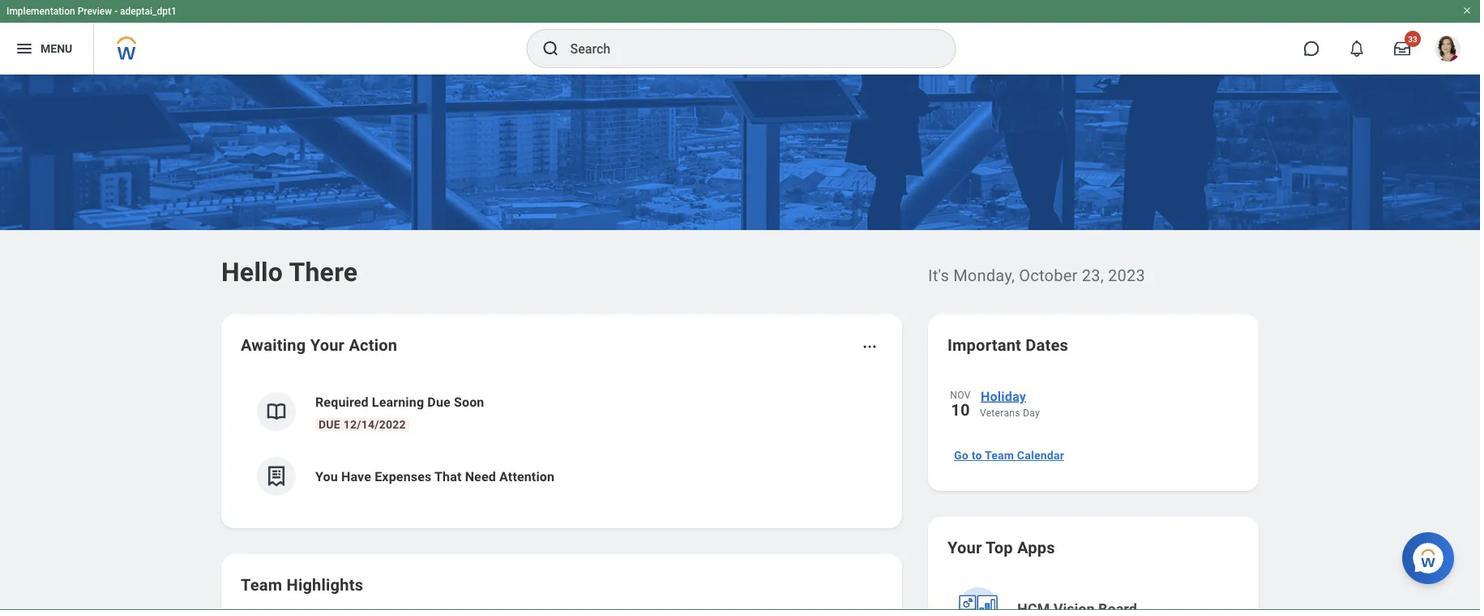 Task type: vqa. For each thing, say whether or not it's contained in the screenshot.
the yes associated with Bryan Hart [C]
no



Task type: describe. For each thing, give the bounding box(es) containing it.
dates
[[1026, 336, 1069, 355]]

1 vertical spatial your
[[948, 539, 983, 558]]

you
[[315, 469, 338, 485]]

need
[[465, 469, 496, 485]]

menu button
[[0, 23, 93, 75]]

menu
[[41, 42, 72, 55]]

Search Workday  search field
[[571, 31, 923, 67]]

top
[[986, 539, 1014, 558]]

dashboard expenses image
[[264, 465, 289, 489]]

implementation
[[6, 6, 75, 17]]

go to team calendar
[[955, 449, 1065, 462]]

go
[[955, 449, 969, 462]]

hello there
[[221, 257, 358, 288]]

action
[[349, 336, 398, 355]]

menu banner
[[0, 0, 1481, 75]]

12/14/2022
[[344, 418, 406, 431]]

awaiting your action list
[[241, 380, 883, 509]]

team inside button
[[985, 449, 1015, 462]]

monday,
[[954, 266, 1015, 285]]

awaiting
[[241, 336, 306, 355]]

holiday button
[[981, 386, 1240, 407]]

calendar
[[1018, 449, 1065, 462]]

have
[[341, 469, 371, 485]]

it's
[[929, 266, 950, 285]]

adeptai_dpt1
[[120, 6, 177, 17]]

holiday veterans day
[[981, 389, 1041, 419]]

notifications large image
[[1350, 41, 1366, 57]]

october
[[1020, 266, 1078, 285]]

33
[[1409, 34, 1418, 44]]

that
[[435, 469, 462, 485]]

expenses
[[375, 469, 432, 485]]

nov
[[951, 390, 971, 401]]

profile logan mcneil image
[[1436, 36, 1461, 65]]

23,
[[1082, 266, 1104, 285]]

apps
[[1018, 539, 1056, 558]]

inbox large image
[[1395, 41, 1411, 57]]



Task type: locate. For each thing, give the bounding box(es) containing it.
team
[[985, 449, 1015, 462], [241, 576, 282, 595]]

1 vertical spatial team
[[241, 576, 282, 595]]

0 horizontal spatial your
[[310, 336, 345, 355]]

1 horizontal spatial team
[[985, 449, 1015, 462]]

day
[[1024, 408, 1041, 419]]

holiday
[[981, 389, 1027, 404]]

book open image
[[264, 400, 289, 424]]

0 vertical spatial team
[[985, 449, 1015, 462]]

your
[[310, 336, 345, 355], [948, 539, 983, 558]]

required learning due soon due 12/14/2022
[[315, 395, 485, 431]]

learning
[[372, 395, 424, 410]]

1 horizontal spatial your
[[948, 539, 983, 558]]

nov 10
[[951, 390, 971, 420]]

close environment banner image
[[1463, 6, 1473, 15]]

you have expenses that need attention button
[[241, 444, 883, 509]]

justify image
[[15, 39, 34, 58]]

your top apps
[[948, 539, 1056, 558]]

your left action
[[310, 336, 345, 355]]

important
[[948, 336, 1022, 355]]

go to team calendar button
[[948, 440, 1071, 472]]

33 button
[[1385, 31, 1422, 67]]

0 horizontal spatial due
[[319, 418, 341, 431]]

veterans
[[981, 408, 1021, 419]]

due down the required
[[319, 418, 341, 431]]

hello there main content
[[0, 75, 1481, 611]]

it's monday, october 23, 2023
[[929, 266, 1146, 285]]

1 horizontal spatial due
[[428, 395, 451, 410]]

team right to
[[985, 449, 1015, 462]]

soon
[[454, 395, 485, 410]]

your left top
[[948, 539, 983, 558]]

to
[[972, 449, 983, 462]]

important dates
[[948, 336, 1069, 355]]

preview
[[78, 6, 112, 17]]

you have expenses that need attention
[[315, 469, 555, 485]]

1 vertical spatial due
[[319, 418, 341, 431]]

0 horizontal spatial team
[[241, 576, 282, 595]]

attention
[[500, 469, 555, 485]]

2023
[[1109, 266, 1146, 285]]

0 vertical spatial your
[[310, 336, 345, 355]]

there
[[289, 257, 358, 288]]

hello
[[221, 257, 283, 288]]

highlights
[[287, 576, 364, 595]]

awaiting your action
[[241, 336, 398, 355]]

required
[[315, 395, 369, 410]]

team left highlights
[[241, 576, 282, 595]]

0 vertical spatial due
[[428, 395, 451, 410]]

due left 'soon'
[[428, 395, 451, 410]]

due
[[428, 395, 451, 410], [319, 418, 341, 431]]

10
[[952, 401, 971, 420]]

team highlights
[[241, 576, 364, 595]]

implementation preview -   adeptai_dpt1
[[6, 6, 177, 17]]

search image
[[541, 39, 561, 58]]

related actions image
[[862, 339, 878, 355]]

-
[[114, 6, 118, 17]]



